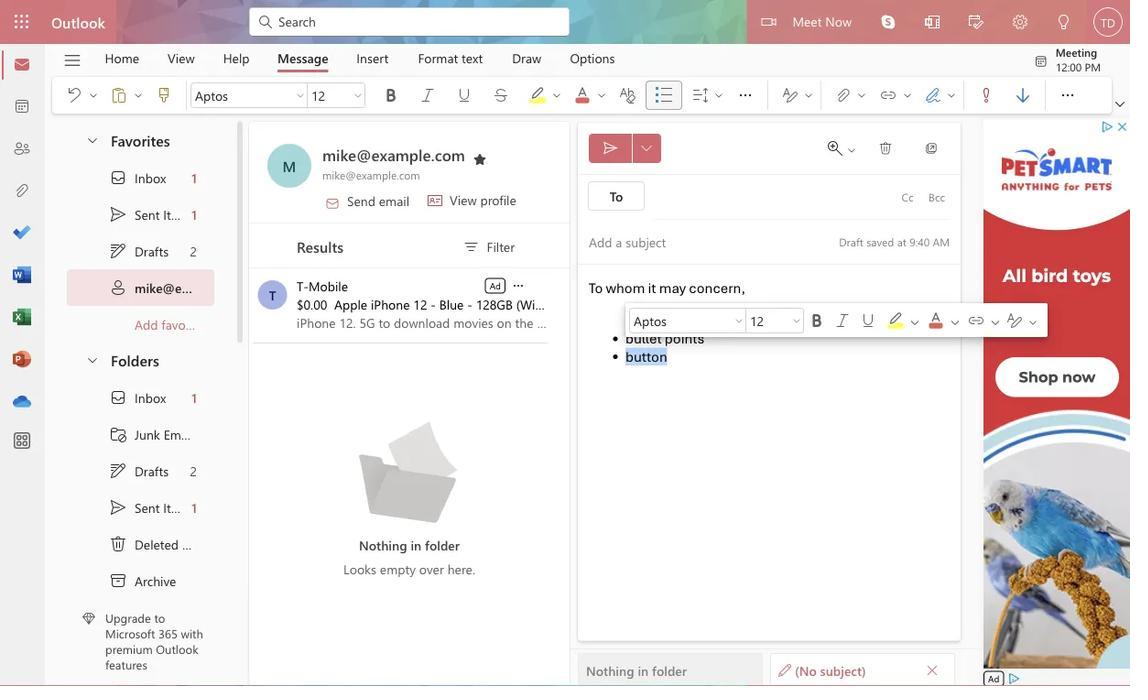 Task type: locate. For each thing, give the bounding box(es) containing it.
1  drafts from the top
[[109, 242, 169, 260]]

nothing for nothing in folder looks empty over here.
[[359, 537, 407, 553]]

1 horizontal spatial in
[[638, 662, 649, 679]]

1 horizontal spatial 
[[968, 312, 986, 330]]

1 vertical spatial 
[[860, 312, 878, 330]]

 tree item
[[67, 159, 214, 196], [67, 379, 214, 416]]

0 vertical spatial sent
[[135, 206, 160, 223]]

items up  deleted items
[[163, 499, 194, 516]]

outlook inside banner
[[51, 12, 105, 32]]

 button for "" button related to font color image  button
[[805, 308, 830, 334]]

-
[[431, 296, 436, 312], [468, 296, 473, 312]]

1 vertical spatial 
[[109, 535, 127, 553]]

2  sent items 1 from the top
[[109, 498, 197, 517]]

deleted
[[135, 536, 179, 553]]

outlook inside the upgrade to microsoft 365 with premium outlook features
[[156, 641, 199, 657]]

1 horizontal spatial 
[[1116, 100, 1125, 109]]

drafts
[[135, 243, 169, 260], [135, 463, 169, 479]]

0 horizontal spatial 
[[782, 86, 800, 104]]

 button left 
[[446, 81, 483, 110]]

now
[[826, 12, 852, 29]]

1 vertical spatial sent
[[135, 499, 160, 516]]

Message body, press Alt+F10 to exit text field
[[589, 279, 950, 534]]

 button
[[1050, 77, 1087, 114]]

 button right  
[[728, 77, 764, 114]]

tree containing 
[[67, 379, 214, 686]]

 button right font size text field
[[830, 308, 856, 334]]

items right deleted
[[182, 536, 213, 553]]

folder inside nothing in folder looks empty over here.
[[425, 537, 460, 553]]


[[978, 86, 996, 104]]

0 horizontal spatial folder
[[425, 537, 460, 553]]

1 vertical spatial inbox
[[135, 389, 166, 406]]

1 horizontal spatial view
[[450, 192, 477, 208]]

 left font color image
[[860, 312, 878, 330]]

1 vertical spatial drafts
[[135, 463, 169, 479]]

0 vertical spatial  tree item
[[67, 196, 214, 233]]

- right 12 in the top left of the page
[[431, 296, 436, 312]]

to inside "message body, press alt+f10 to exit" text field
[[589, 279, 603, 297]]

2 - from the left
[[468, 296, 473, 312]]

 button
[[867, 0, 911, 44]]

0 horizontal spatial 
[[511, 279, 526, 293]]

1 vertical spatial 
[[834, 312, 852, 330]]

 button for  button inside the basic text group
[[373, 81, 410, 110]]

to left whom it
[[589, 279, 603, 297]]

inbox inside favorites tree
[[135, 169, 166, 186]]

items inside favorites tree
[[163, 206, 194, 223]]

 right  
[[879, 141, 893, 156]]

0 vertical spatial folder
[[425, 537, 460, 553]]

1 up  mike@example.com
[[192, 206, 197, 223]]

 tree item for 
[[67, 379, 214, 416]]

 inside tree
[[109, 498, 127, 517]]

0 horizontal spatial text highlight color image
[[529, 86, 565, 104]]

 up '' tree item
[[109, 498, 127, 517]]

 inside favorites tree
[[109, 169, 127, 187]]


[[109, 279, 127, 297]]

 tree item
[[67, 233, 214, 269], [67, 453, 214, 489]]

 inside  
[[133, 90, 144, 101]]

2 2 from the top
[[190, 463, 197, 479]]


[[109, 242, 127, 260], [109, 462, 127, 480]]

 inside  'button'
[[879, 141, 893, 156]]


[[1057, 15, 1072, 29]]

0 horizontal spatial  button
[[871, 81, 901, 110]]

ad left set your advertising preferences image
[[989, 673, 1000, 685]]

outlook
[[51, 12, 105, 32], [156, 641, 199, 657]]

 down format on the left
[[419, 86, 437, 104]]

items up  mike@example.com
[[163, 206, 194, 223]]

0 vertical spatial inbox
[[135, 169, 166, 186]]

1 vertical spatial  inbox
[[109, 389, 166, 407]]

 button
[[955, 0, 999, 46]]


[[109, 425, 127, 444]]

 up 
[[109, 535, 127, 553]]

 button right 
[[131, 81, 146, 110]]

mike@example.com  mike@example.com
[[323, 144, 487, 182]]

1 vertical spatial to
[[589, 279, 603, 297]]

 button inside clipboard group
[[131, 81, 146, 110]]

 tree item
[[67, 416, 214, 453]]

 inside  
[[804, 90, 815, 101]]

1  inbox from the top
[[109, 169, 166, 187]]

1 1 from the top
[[192, 169, 197, 186]]

2  drafts from the top
[[109, 462, 169, 480]]

sent
[[135, 206, 160, 223], [135, 499, 160, 516]]


[[969, 15, 984, 29]]

1 vertical spatial 
[[1006, 312, 1024, 330]]

 tree item for 
[[67, 233, 214, 269]]

 
[[835, 86, 868, 104]]

0 horizontal spatial in
[[411, 537, 422, 553]]

0 vertical spatial nothing
[[359, 537, 407, 553]]

1 horizontal spatial nothing
[[586, 662, 635, 679]]

1 horizontal spatial font text field
[[630, 310, 731, 332]]

Add a subject text field
[[578, 227, 823, 257]]

 for    
[[968, 312, 986, 330]]

1 vertical spatial  drafts
[[109, 462, 169, 480]]

text highlight color image left font color image
[[887, 312, 924, 330]]

meeting
[[1056, 44, 1098, 59]]

 button left font color image
[[856, 308, 882, 334]]

 button right font size text field
[[805, 308, 830, 334]]

 button
[[483, 81, 520, 110]]

tab list containing home
[[91, 44, 630, 72]]

Font text field
[[192, 84, 292, 106], [630, 310, 731, 332]]

 button inside include "group"
[[901, 81, 915, 110]]

0 vertical spatial  button
[[410, 81, 446, 110]]

to inside to button
[[610, 187, 623, 204]]

at
[[898, 234, 907, 249]]

 for  dropdown button
[[1116, 100, 1125, 109]]

view button
[[154, 44, 209, 72]]

 button
[[969, 81, 1005, 110]]

drafts down  junk email
[[135, 463, 169, 479]]

 sent items 1 up deleted
[[109, 498, 197, 517]]

1 horizontal spatial  button
[[830, 308, 856, 334]]

0 vertical spatial items
[[163, 206, 194, 223]]

font text field for  button under message button on the top of page
[[192, 84, 292, 106]]

am
[[933, 234, 950, 249]]

 button
[[54, 45, 91, 76]]

1 up email
[[192, 389, 197, 406]]

0 horizontal spatial 
[[641, 143, 652, 154]]

 inside '' tree item
[[109, 535, 127, 553]]

to down 
[[610, 187, 623, 204]]

1 vertical spatial 
[[109, 498, 127, 517]]

add favorite tree item
[[67, 306, 214, 343]]

0 horizontal spatial 
[[382, 86, 400, 104]]

ad up 128gb
[[490, 279, 501, 292]]

 for  dropdown button within the message list section
[[511, 279, 526, 293]]

1  sent items 1 from the top
[[109, 205, 197, 224]]

0 vertical spatial 
[[880, 86, 898, 104]]

cc button
[[893, 182, 923, 212]]

2  from the top
[[109, 498, 127, 517]]

 for 
[[382, 86, 400, 104]]

t mobile image
[[258, 280, 287, 310]]

1 vertical spatial folder
[[653, 662, 687, 679]]

drafts up  tree item
[[135, 243, 169, 260]]

 up the 
[[109, 242, 127, 260]]

0 vertical spatial  button
[[446, 81, 483, 110]]

1 vertical spatial  tree item
[[67, 489, 214, 526]]

 button
[[465, 146, 495, 170]]

 button
[[999, 0, 1043, 46]]

 inside basic text group
[[419, 86, 437, 104]]

to do image
[[13, 225, 31, 243]]

 inside message list section
[[511, 279, 526, 293]]

 button left  at the right top of page
[[901, 81, 915, 110]]

 
[[925, 86, 958, 104]]

2 drafts from the top
[[135, 463, 169, 479]]

drafts inside favorites tree
[[135, 243, 169, 260]]

0 vertical spatial 
[[455, 86, 474, 104]]

 right font color image
[[1006, 312, 1024, 330]]

0 horizontal spatial  button
[[373, 81, 410, 110]]

1 inbox from the top
[[135, 169, 166, 186]]

 inside  
[[847, 145, 858, 156]]

1 vertical spatial in
[[638, 662, 649, 679]]

2 1 from the top
[[192, 206, 197, 223]]

to for to whom it may concern,
[[589, 279, 603, 297]]

1 up  deleted items
[[192, 499, 197, 516]]


[[109, 205, 127, 224], [109, 498, 127, 517]]

 button inside basic text group
[[410, 81, 446, 110]]


[[88, 90, 99, 101], [133, 90, 144, 101], [295, 90, 306, 101], [353, 90, 364, 101], [552, 90, 563, 101], [597, 90, 608, 101], [714, 90, 725, 101], [804, 90, 815, 101], [857, 90, 868, 101], [903, 90, 914, 101], [947, 90, 958, 101], [85, 132, 100, 147], [847, 145, 858, 156], [734, 315, 745, 326], [792, 315, 803, 326], [909, 316, 922, 329], [949, 316, 962, 329], [990, 316, 1002, 329], [1028, 317, 1039, 328], [85, 352, 100, 367]]

 
[[880, 86, 914, 104]]

0 vertical spatial outlook
[[51, 12, 105, 32]]

1  from the top
[[109, 242, 127, 260]]

Search field
[[277, 12, 559, 30]]

 left 
[[782, 86, 800, 104]]


[[455, 86, 474, 104], [860, 312, 878, 330]]

 right font size text field
[[834, 312, 852, 330]]

2  from the top
[[109, 389, 127, 407]]

mike@example.com application
[[0, 0, 1131, 686]]

 inside include "group"
[[880, 86, 898, 104]]

 left 
[[455, 86, 474, 104]]

 right the  button
[[641, 143, 652, 154]]

help button
[[210, 44, 263, 72]]

1 vertical spatial 
[[641, 143, 652, 154]]

mike@example.com up the email
[[323, 144, 465, 165]]

drafts inside tree
[[135, 463, 169, 479]]

files image
[[13, 182, 31, 201]]

mike@example.com image
[[268, 144, 312, 188]]

 mike@example.com
[[109, 279, 252, 297]]

0 horizontal spatial ad
[[490, 279, 501, 292]]

Font size text field
[[747, 310, 789, 332]]

1  tree item from the top
[[67, 159, 214, 196]]

 button down concern,
[[732, 308, 747, 334]]

options button
[[557, 44, 629, 72]]

excel image
[[13, 309, 31, 327]]

 right  
[[880, 86, 898, 104]]

 inside dropdown button
[[1116, 100, 1125, 109]]

1 vertical spatial  button
[[805, 308, 830, 334]]

nothing inside nothing in folder looks empty over here.
[[359, 537, 407, 553]]


[[109, 572, 127, 590]]

outlook up the "" button in the left top of the page
[[51, 12, 105, 32]]

2  from the top
[[109, 462, 127, 480]]

 right  popup button
[[1116, 100, 1125, 109]]

outlook down 'to'
[[156, 641, 199, 657]]

in inside nothing in folder button
[[638, 662, 649, 679]]

 inside popup button
[[1059, 86, 1078, 104]]

1  from the top
[[109, 169, 127, 187]]

0 horizontal spatial font text field
[[192, 84, 292, 106]]

inbox for 
[[135, 389, 166, 406]]

view inside view button
[[168, 49, 195, 66]]

 junk email
[[109, 425, 194, 444]]

 inside popup button
[[641, 143, 652, 154]]

0 vertical spatial 
[[1116, 100, 1125, 109]]

1 vertical spatial ad
[[989, 673, 1000, 685]]

0 horizontal spatial outlook
[[51, 12, 105, 32]]

0 vertical spatial 
[[782, 86, 800, 104]]

 tree item
[[67, 563, 214, 599]]

 up the 
[[109, 389, 127, 407]]

0 horizontal spatial view
[[168, 49, 195, 66]]

premium
[[105, 641, 153, 657]]

0 vertical spatial  tree item
[[67, 159, 214, 196]]

1 down favorites tree item
[[192, 169, 197, 186]]

1 horizontal spatial 
[[879, 141, 893, 156]]

1 vertical spatial view
[[450, 192, 477, 208]]

font text field down "help" button
[[192, 84, 292, 106]]

 sent items 1
[[109, 205, 197, 224], [109, 498, 197, 517]]

font text field down may
[[630, 310, 731, 332]]


[[762, 15, 777, 29]]

 tree item up the 
[[67, 233, 214, 269]]

 inside basic text group
[[382, 86, 400, 104]]

calendar image
[[13, 98, 31, 116]]

0 vertical spatial text highlight color image
[[529, 86, 565, 104]]

draw button
[[499, 44, 555, 72]]

 down favorites tree item
[[109, 169, 127, 187]]

sent up '' tree item
[[135, 499, 160, 516]]

3 1 from the top
[[192, 389, 197, 406]]

4 1 from the top
[[192, 499, 197, 516]]

meet
[[793, 12, 822, 29]]

0 vertical spatial 
[[109, 169, 127, 187]]

2 for 
[[190, 463, 197, 479]]

 drafts up the 
[[109, 242, 169, 260]]

 drafts inside favorites tree
[[109, 242, 169, 260]]

0 vertical spatial  tree item
[[67, 233, 214, 269]]

1 vertical spatial items
[[163, 499, 194, 516]]

cc
[[902, 190, 914, 204]]

 inside favorites tree
[[109, 242, 127, 260]]

text highlight color image
[[529, 86, 565, 104], [887, 312, 924, 330]]

 button left folders
[[76, 343, 107, 377]]

 right font color image
[[968, 312, 986, 330]]

1 vertical spatial  button
[[510, 276, 527, 294]]

 button for text highlight color image inside basic text group "" button
[[410, 81, 446, 110]]

12
[[414, 296, 427, 312]]

1 vertical spatial nothing
[[586, 662, 635, 679]]

text highlight color image down draw button
[[529, 86, 565, 104]]

 up the "(with"
[[511, 279, 526, 293]]

2 up  mike@example.com
[[190, 243, 197, 260]]

1 vertical spatial 
[[968, 312, 986, 330]]

 tree item down junk
[[67, 453, 214, 489]]

1 vertical spatial  button
[[856, 308, 882, 334]]

1 horizontal spatial  button
[[805, 308, 830, 334]]

tab list
[[91, 44, 630, 72]]

 search field
[[249, 0, 570, 41]]

1 horizontal spatial to
[[610, 187, 623, 204]]

 button inside favorites tree item
[[76, 123, 107, 157]]

view up  "button" at the top of the page
[[168, 49, 195, 66]]

0 vertical spatial 
[[382, 86, 400, 104]]

 down insert button
[[382, 86, 400, 104]]

 button down insert button
[[373, 81, 410, 110]]

people image
[[13, 140, 31, 159]]

0 horizontal spatial  button
[[446, 81, 483, 110]]

add
[[135, 316, 158, 333]]

 button down draw button
[[520, 77, 565, 114]]

 button for text highlight color image inside basic text group
[[446, 81, 483, 110]]

1 sent from the top
[[135, 206, 160, 223]]

here.
[[448, 560, 476, 577]]

0 vertical spatial  inbox
[[109, 169, 166, 187]]

 button for font color image
[[856, 308, 882, 334]]

favorites
[[111, 130, 170, 150]]

 button right font color image
[[988, 308, 1002, 334]]

1 vertical spatial  button
[[830, 308, 856, 334]]

 down the 
[[109, 462, 127, 480]]

 drafts for 
[[109, 462, 169, 480]]

mike@example.com up favorite on the left
[[135, 279, 252, 296]]

1 horizontal spatial 
[[808, 312, 827, 330]]

2 for 
[[190, 243, 197, 260]]

 right  
[[737, 86, 755, 104]]

iphone
[[371, 296, 410, 312]]

 inbox down favorites tree item
[[109, 169, 166, 187]]

mail image
[[13, 56, 31, 74]]

1 horizontal spatial folder
[[653, 662, 687, 679]]

2  tree item from the top
[[67, 453, 214, 489]]

 tree item down favorites
[[67, 159, 214, 196]]

tree
[[67, 379, 214, 686]]

left-rail-appbar navigation
[[4, 44, 40, 423]]

format
[[418, 49, 458, 66]]

pm
[[1085, 59, 1101, 74]]

mike@example.com up  send email
[[323, 168, 420, 182]]

sent inside favorites tree
[[135, 206, 160, 223]]

1 horizontal spatial -
[[468, 296, 473, 312]]

(with
[[517, 296, 547, 312]]

folder inside button
[[653, 662, 687, 679]]

1 vertical spatial 2
[[190, 463, 197, 479]]

 tree item
[[67, 196, 214, 233], [67, 489, 214, 526]]

font text field inside basic text group
[[192, 84, 292, 106]]

 right font size text field
[[808, 312, 827, 330]]

 drafts down  tree item
[[109, 462, 169, 480]]

more apps image
[[13, 433, 31, 451]]

sent down favorites tree item
[[135, 206, 160, 223]]

 for  popup button
[[1059, 86, 1078, 104]]

0 vertical spatial 
[[879, 141, 893, 156]]

drafts for 
[[135, 243, 169, 260]]

 inbox inside favorites tree
[[109, 169, 166, 187]]

 
[[692, 86, 725, 104]]

 filter
[[462, 238, 515, 256]]

outlook banner
[[0, 0, 1131, 46]]

inbox up  junk email
[[135, 389, 166, 406]]

 tree item up junk
[[67, 379, 214, 416]]

1  from the top
[[109, 205, 127, 224]]

 up the 
[[109, 205, 127, 224]]

1 vertical spatial  tree item
[[67, 453, 214, 489]]

0 horizontal spatial nothing
[[359, 537, 407, 553]]


[[462, 238, 481, 256]]

 button down format on the left
[[410, 81, 446, 110]]

ad inside message list section
[[490, 279, 501, 292]]

 tree item down favorites tree item
[[67, 196, 214, 233]]

nothing inside button
[[586, 662, 635, 679]]

in
[[411, 537, 422, 553], [638, 662, 649, 679]]

0 horizontal spatial to
[[589, 279, 603, 297]]

in inside nothing in folder looks empty over here.
[[411, 537, 422, 553]]

 button
[[728, 77, 764, 114], [510, 276, 527, 294]]

1
[[192, 169, 197, 186], [192, 206, 197, 223], [192, 389, 197, 406], [192, 499, 197, 516]]

mike@example.com
[[323, 144, 465, 165], [323, 168, 420, 182], [135, 279, 252, 296]]

 inside  
[[903, 90, 914, 101]]

help
[[223, 49, 250, 66]]

1 horizontal spatial ad
[[989, 673, 1000, 685]]

format text
[[418, 49, 483, 66]]

2 vertical spatial items
[[182, 536, 213, 553]]

0 horizontal spatial -
[[431, 296, 436, 312]]

t-mobile
[[297, 277, 348, 294]]

font color image
[[927, 312, 964, 330]]

view right 
[[450, 192, 477, 208]]

0 horizontal spatial  button
[[510, 276, 527, 294]]

1  tree item from the top
[[67, 196, 214, 233]]

0 vertical spatial 
[[419, 86, 437, 104]]

 down 12:00
[[1059, 86, 1078, 104]]

2 horizontal spatial 
[[1059, 86, 1078, 104]]

 inbox up  tree item
[[109, 389, 166, 407]]

 button
[[1005, 81, 1042, 110]]

microsoft
[[105, 626, 155, 642]]

0 horizontal spatial 
[[455, 86, 474, 104]]

blue
[[440, 296, 464, 312]]

 sent items 1 up  tree item
[[109, 205, 197, 224]]

0 vertical spatial drafts
[[135, 243, 169, 260]]

email
[[164, 426, 194, 443]]

 button inside include "group"
[[871, 81, 901, 110]]

1 2 from the top
[[190, 243, 197, 260]]

2  tree item from the top
[[67, 379, 214, 416]]

1 vertical spatial font text field
[[630, 310, 731, 332]]

 inside favorites tree item
[[85, 132, 100, 147]]

ad
[[490, 279, 501, 292], [989, 673, 1000, 685]]

 inside folders 'tree item'
[[85, 352, 100, 367]]

 tree item for 
[[67, 159, 214, 196]]

2 down email
[[190, 463, 197, 479]]

0 vertical spatial to
[[610, 187, 623, 204]]

1 horizontal spatial  button
[[856, 308, 882, 334]]

1  tree item from the top
[[67, 233, 214, 269]]

 button up the "(with"
[[510, 276, 527, 294]]

0 vertical spatial  button
[[373, 81, 410, 110]]

 
[[828, 141, 858, 156]]

2 inside favorites tree
[[190, 243, 197, 260]]


[[880, 86, 898, 104], [968, 312, 986, 330]]

0 vertical spatial in
[[411, 537, 422, 553]]

inbox down favorites tree item
[[135, 169, 166, 186]]

view inside message list section
[[450, 192, 477, 208]]

items
[[163, 206, 194, 223], [163, 499, 194, 516], [182, 536, 213, 553]]

favorites tree item
[[67, 123, 214, 159]]

 for 
[[109, 389, 127, 407]]

 inside basic text group
[[737, 86, 755, 104]]

2 inbox from the top
[[135, 389, 166, 406]]

0 vertical spatial 
[[109, 205, 127, 224]]

1 horizontal spatial 
[[737, 86, 755, 104]]

1 horizontal spatial  button
[[728, 77, 764, 114]]

0 horizontal spatial 
[[419, 86, 437, 104]]

 button down   in the left of the page
[[76, 123, 107, 157]]

0 vertical spatial 
[[109, 242, 127, 260]]

2  inbox from the top
[[109, 389, 166, 407]]

0 vertical spatial font text field
[[192, 84, 292, 106]]


[[419, 86, 437, 104], [834, 312, 852, 330]]

1 drafts from the top
[[135, 243, 169, 260]]

0 vertical spatial  drafts
[[109, 242, 169, 260]]

- right blue on the left of the page
[[468, 296, 473, 312]]

 inside tree
[[109, 389, 127, 407]]

 tree item up deleted
[[67, 489, 214, 526]]

nothing for nothing in folder
[[586, 662, 635, 679]]



Task type: describe. For each thing, give the bounding box(es) containing it.
outlook link
[[51, 0, 105, 44]]


[[619, 86, 637, 104]]

1 horizontal spatial  button
[[962, 308, 988, 334]]

0 vertical spatial  button
[[728, 77, 764, 114]]

 for  
[[880, 86, 898, 104]]

bcc button
[[923, 182, 952, 212]]

 button
[[632, 134, 662, 163]]

subject)
[[821, 662, 867, 679]]

junk
[[135, 426, 160, 443]]

apple
[[334, 296, 368, 312]]

 for topmost  dropdown button
[[737, 86, 755, 104]]

upgrade to microsoft 365 with premium outlook features
[[105, 610, 203, 673]]

insert button
[[343, 44, 403, 72]]

monthly
[[568, 296, 615, 312]]

include group
[[826, 77, 960, 114]]

set your advertising preferences image
[[1007, 672, 1022, 686]]


[[835, 86, 853, 104]]

draft
[[840, 234, 864, 249]]

send
[[347, 192, 376, 209]]

email
[[379, 192, 410, 209]]

1 horizontal spatial 
[[1006, 312, 1024, 330]]

drafts for 
[[135, 463, 169, 479]]

powerpoint image
[[13, 351, 31, 369]]

nothing in folder looks empty over here.
[[344, 537, 476, 577]]

text
[[462, 49, 483, 66]]

onedrive image
[[13, 393, 31, 411]]

add favorite
[[135, 316, 204, 333]]

 meeting 12:00 pm
[[1034, 44, 1101, 74]]

$0.00 apple iphone 12 - blue - 128gb (with 24 monthly payments)
[[297, 296, 677, 312]]

  
[[808, 312, 878, 330]]

home
[[105, 49, 139, 66]]

bcc
[[929, 190, 946, 204]]

 send email
[[325, 192, 410, 210]]

items inside  deleted items
[[182, 536, 213, 553]]

meet now
[[793, 12, 852, 29]]

1 - from the left
[[431, 296, 436, 312]]

clipboard group
[[56, 77, 182, 114]]

format text button
[[405, 44, 497, 72]]

2  tree item from the top
[[67, 489, 214, 526]]

1 vertical spatial mike@example.com
[[323, 168, 420, 182]]

9:40
[[910, 234, 930, 249]]

mobile
[[309, 277, 348, 294]]

word image
[[13, 267, 31, 285]]

to for to
[[610, 187, 623, 204]]

24
[[551, 296, 565, 312]]

message
[[278, 49, 329, 66]]

 tree item for 
[[67, 453, 214, 489]]

basic text group
[[191, 77, 764, 114]]

m button
[[268, 144, 312, 188]]

mike@example.com inside  mike@example.com
[[135, 279, 252, 296]]

m
[[283, 156, 296, 175]]

 button inside folders 'tree item'
[[76, 343, 107, 377]]

payments)
[[619, 296, 677, 312]]

tab list inside mike@example.com 'application'
[[91, 44, 630, 72]]

may
[[660, 279, 686, 297]]

 button
[[146, 81, 182, 110]]

 button
[[1043, 0, 1087, 46]]

favorites tree
[[67, 115, 252, 343]]

with
[[181, 626, 203, 642]]

draw
[[512, 49, 542, 66]]

1 vertical spatial text highlight color image
[[887, 312, 924, 330]]

mike@example.com button
[[323, 144, 465, 168]]

 view profile
[[428, 192, 517, 208]]


[[779, 664, 792, 677]]

looks
[[344, 560, 377, 577]]


[[828, 141, 843, 156]]

 button right font size text field
[[790, 308, 805, 334]]


[[1014, 86, 1033, 104]]

to whom it may concern,
[[589, 279, 746, 297]]

inbox for 
[[135, 169, 166, 186]]


[[155, 86, 173, 104]]


[[473, 152, 487, 166]]

in for nothing in folder
[[638, 662, 649, 679]]

 sent items 1 inside favorites tree
[[109, 205, 197, 224]]


[[63, 51, 82, 70]]

Font size text field
[[308, 84, 350, 106]]

 button
[[56, 81, 86, 110]]

font text field for  button under concern,
[[630, 310, 731, 332]]


[[692, 86, 710, 104]]

tags group
[[969, 77, 1042, 110]]

bullets image
[[655, 86, 692, 104]]

 drafts for 
[[109, 242, 169, 260]]

to
[[154, 610, 165, 626]]

 button inside clipboard group
[[86, 81, 101, 110]]

folder for nothing in folder looks empty over here.
[[425, 537, 460, 553]]

 button right font size text box
[[351, 82, 366, 108]]

message list section
[[249, 122, 677, 685]]

draft saved at 9:40 am
[[840, 234, 950, 249]]

 inside  
[[947, 90, 958, 101]]

reading pane main content
[[571, 115, 980, 686]]

insert
[[357, 49, 389, 66]]

 inbox for 
[[109, 169, 166, 187]]

 for 
[[109, 242, 127, 260]]

over
[[419, 560, 444, 577]]


[[65, 86, 83, 104]]

font color image
[[574, 86, 610, 104]]


[[925, 86, 943, 104]]

128gb
[[476, 296, 513, 312]]

 button
[[589, 134, 633, 163]]

archive
[[135, 572, 176, 589]]

 for  popup button
[[641, 143, 652, 154]]


[[325, 196, 340, 210]]

 for   
[[808, 312, 827, 330]]

 for  deleted items
[[109, 535, 127, 553]]


[[882, 15, 896, 29]]

 button left font color icon
[[550, 81, 564, 110]]


[[257, 13, 275, 31]]

 button down message button on the top of page
[[293, 82, 308, 108]]

 inside "" button
[[455, 86, 474, 104]]

 inside favorites tree
[[109, 205, 127, 224]]

in for nothing in folder looks empty over here.
[[411, 537, 422, 553]]


[[428, 193, 443, 208]]

 
[[110, 86, 144, 104]]

 inside  
[[857, 90, 868, 101]]

 for 
[[879, 141, 893, 156]]

   
[[968, 312, 1039, 330]]

 button left    
[[947, 308, 962, 334]]

365
[[158, 626, 178, 642]]

td image
[[1094, 7, 1123, 37]]

 tree item
[[67, 269, 252, 306]]


[[110, 86, 128, 104]]

folder for nothing in folder
[[653, 662, 687, 679]]

 button
[[920, 657, 946, 683]]

0 vertical spatial mike@example.com
[[323, 144, 465, 165]]

 inside  
[[88, 90, 99, 101]]

 tree item
[[67, 526, 214, 563]]

$0.00
[[297, 296, 327, 312]]

 button left 
[[595, 81, 609, 110]]

 
[[782, 86, 815, 104]]

premium features image
[[82, 612, 95, 625]]

 button for "" button related to font color image
[[830, 308, 856, 334]]

saved
[[867, 234, 895, 249]]

text highlight color image inside basic text group
[[529, 86, 565, 104]]

button
[[626, 348, 668, 366]]

folders tree item
[[67, 343, 214, 379]]

empty
[[380, 560, 416, 577]]

 for 
[[109, 169, 127, 187]]

profile
[[481, 192, 517, 208]]

 button
[[101, 81, 131, 110]]

 button inside message list section
[[510, 276, 527, 294]]


[[1013, 15, 1028, 29]]


[[1034, 54, 1049, 69]]

 button
[[911, 0, 955, 46]]

 button
[[1112, 95, 1129, 114]]

2 sent from the top
[[135, 499, 160, 516]]

 inside  
[[714, 90, 725, 101]]

 
[[65, 86, 99, 104]]

 inbox for 
[[109, 389, 166, 407]]

 for 
[[109, 462, 127, 480]]

results
[[297, 236, 344, 256]]

whom it
[[606, 279, 657, 297]]



Task type: vqa. For each thing, say whether or not it's contained in the screenshot.
top Reply
no



